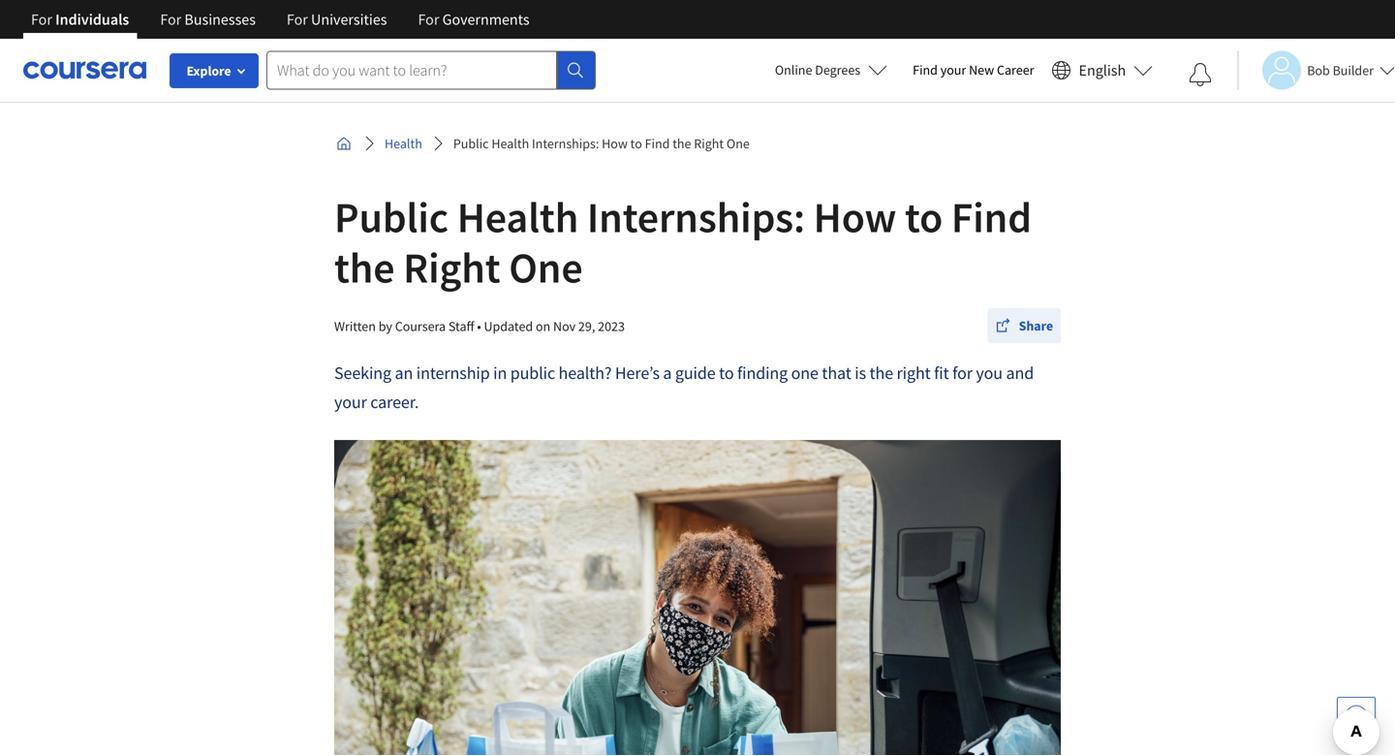 Task type: locate. For each thing, give the bounding box(es) containing it.
2 horizontal spatial to
[[905, 190, 943, 244]]

3 for from the left
[[287, 10, 308, 29]]

public health internships: how to find the right one
[[453, 135, 750, 152], [334, 190, 1032, 294]]

1 vertical spatial internships:
[[587, 190, 805, 244]]

your left the new
[[941, 61, 967, 79]]

0 horizontal spatial right
[[403, 240, 501, 294]]

0 vertical spatial public
[[453, 135, 489, 152]]

1 horizontal spatial right
[[694, 135, 724, 152]]

to
[[631, 135, 642, 152], [905, 190, 943, 244], [719, 362, 734, 384]]

is
[[855, 362, 866, 384]]

2 horizontal spatial find
[[952, 190, 1032, 244]]

degrees
[[815, 61, 861, 79]]

in
[[493, 362, 507, 384]]

1 horizontal spatial find
[[913, 61, 938, 79]]

0 horizontal spatial one
[[509, 240, 583, 294]]

internships:
[[532, 135, 599, 152], [587, 190, 805, 244]]

0 vertical spatial the
[[673, 135, 692, 152]]

1 for from the left
[[31, 10, 52, 29]]

you
[[976, 362, 1003, 384]]

1 vertical spatial right
[[403, 240, 501, 294]]

1 vertical spatial how
[[814, 190, 897, 244]]

None search field
[[267, 51, 596, 90]]

1 vertical spatial find
[[645, 135, 670, 152]]

how
[[602, 135, 628, 152], [814, 190, 897, 244]]

for for individuals
[[31, 10, 52, 29]]

english
[[1079, 61, 1126, 80]]

for individuals
[[31, 10, 129, 29]]

0 horizontal spatial your
[[334, 391, 367, 413]]

29,
[[579, 317, 595, 335]]

find
[[913, 61, 938, 79], [645, 135, 670, 152], [952, 190, 1032, 244]]

1 horizontal spatial public
[[453, 135, 489, 152]]

for businesses
[[160, 10, 256, 29]]

help center image
[[1345, 705, 1369, 728]]

home image
[[336, 136, 352, 151]]

2 vertical spatial the
[[870, 362, 894, 384]]

public
[[453, 135, 489, 152], [334, 190, 449, 244]]

1 horizontal spatial the
[[673, 135, 692, 152]]

right
[[897, 362, 931, 384]]

1 vertical spatial to
[[905, 190, 943, 244]]

2 vertical spatial find
[[952, 190, 1032, 244]]

0 horizontal spatial public
[[334, 190, 449, 244]]

the inside the 'seeking an internship in public health? here's a guide to finding one that is the right fit for you and your career.'
[[870, 362, 894, 384]]

for up what do you want to learn? text field on the left
[[418, 10, 439, 29]]

2 for from the left
[[160, 10, 181, 29]]

coursera
[[395, 317, 446, 335]]

0 vertical spatial right
[[694, 135, 724, 152]]

and
[[1006, 362, 1034, 384]]

health?
[[559, 362, 612, 384]]

2 horizontal spatial the
[[870, 362, 894, 384]]

coursera image
[[23, 55, 146, 86]]

4 for from the left
[[418, 10, 439, 29]]

1 vertical spatial one
[[509, 240, 583, 294]]

1 vertical spatial public health internships: how to find the right one
[[334, 190, 1032, 294]]

your down seeking
[[334, 391, 367, 413]]

0 vertical spatial how
[[602, 135, 628, 152]]

for governments
[[418, 10, 530, 29]]

the
[[673, 135, 692, 152], [334, 240, 395, 294], [870, 362, 894, 384]]

for left businesses
[[160, 10, 181, 29]]

public down the health link on the top left of the page
[[334, 190, 449, 244]]

for left individuals
[[31, 10, 52, 29]]

builder
[[1333, 62, 1374, 79]]

right
[[694, 135, 724, 152], [403, 240, 501, 294]]

0 horizontal spatial find
[[645, 135, 670, 152]]

for
[[953, 362, 973, 384]]

1 vertical spatial the
[[334, 240, 395, 294]]

seeking
[[334, 362, 392, 384]]

health
[[385, 135, 422, 152], [492, 135, 529, 152], [457, 190, 579, 244]]

guide
[[675, 362, 716, 384]]

by
[[379, 317, 392, 335]]

public right the health link on the top left of the page
[[453, 135, 489, 152]]

1 horizontal spatial one
[[727, 135, 750, 152]]

your
[[941, 61, 967, 79], [334, 391, 367, 413]]

a
[[663, 362, 672, 384]]

bob builder button
[[1238, 51, 1396, 90]]

share button
[[988, 308, 1061, 343], [988, 308, 1061, 343]]

one
[[791, 362, 819, 384]]

2023
[[598, 317, 625, 335]]

1 horizontal spatial to
[[719, 362, 734, 384]]

1 horizontal spatial your
[[941, 61, 967, 79]]

for
[[31, 10, 52, 29], [160, 10, 181, 29], [287, 10, 308, 29], [418, 10, 439, 29]]

for for universities
[[287, 10, 308, 29]]

one
[[727, 135, 750, 152], [509, 240, 583, 294]]

0 horizontal spatial to
[[631, 135, 642, 152]]

banner navigation
[[16, 0, 545, 39]]

staff
[[449, 317, 475, 335]]

0 vertical spatial your
[[941, 61, 967, 79]]

health inside public health internships: how to find the right one link
[[492, 135, 529, 152]]

[featured image]:  a female, wearing a green jacket, a white shirt, and a face covering, is putting drugs in a basket, performing duties as a public health intern, image
[[334, 440, 1061, 755]]

1 vertical spatial your
[[334, 391, 367, 413]]

for left universities
[[287, 10, 308, 29]]

bob
[[1308, 62, 1330, 79]]

What do you want to learn? text field
[[267, 51, 557, 90]]

bob builder
[[1308, 62, 1374, 79]]

2 vertical spatial to
[[719, 362, 734, 384]]



Task type: vqa. For each thing, say whether or not it's contained in the screenshot.
APPLY button
no



Task type: describe. For each thing, give the bounding box(es) containing it.
career
[[997, 61, 1035, 79]]

0 vertical spatial to
[[631, 135, 642, 152]]

find your new career
[[913, 61, 1035, 79]]

online degrees
[[775, 61, 861, 79]]

•
[[477, 317, 481, 335]]

on
[[536, 317, 551, 335]]

1 horizontal spatial how
[[814, 190, 897, 244]]

finding
[[738, 362, 788, 384]]

individuals
[[55, 10, 129, 29]]

universities
[[311, 10, 387, 29]]

1 vertical spatial public
[[334, 190, 449, 244]]

to inside public health internships: how to find the right one
[[905, 190, 943, 244]]

for for governments
[[418, 10, 439, 29]]

governments
[[443, 10, 530, 29]]

for universities
[[287, 10, 387, 29]]

health inside the health link
[[385, 135, 422, 152]]

0 vertical spatial internships:
[[532, 135, 599, 152]]

public
[[510, 362, 555, 384]]

updated
[[484, 317, 533, 335]]

new
[[969, 61, 995, 79]]

health link
[[377, 126, 430, 161]]

that
[[822, 362, 852, 384]]

your inside the 'seeking an internship in public health? here's a guide to finding one that is the right fit for you and your career.'
[[334, 391, 367, 413]]

your inside find your new career link
[[941, 61, 967, 79]]

internship
[[416, 362, 490, 384]]

fit
[[934, 362, 949, 384]]

written by coursera staff • updated on nov 29, 2023
[[334, 317, 625, 335]]

show notifications image
[[1189, 63, 1213, 86]]

seeking an internship in public health? here's a guide to finding one that is the right fit for you and your career.
[[334, 362, 1034, 413]]

explore button
[[170, 53, 259, 88]]

here's
[[615, 362, 660, 384]]

find inside public health internships: how to find the right one
[[952, 190, 1032, 244]]

online
[[775, 61, 813, 79]]

0 horizontal spatial the
[[334, 240, 395, 294]]

to inside the 'seeking an internship in public health? here's a guide to finding one that is the right fit for you and your career.'
[[719, 362, 734, 384]]

0 horizontal spatial how
[[602, 135, 628, 152]]

explore
[[187, 62, 231, 79]]

find your new career link
[[903, 58, 1044, 82]]

0 vertical spatial public health internships: how to find the right one
[[453, 135, 750, 152]]

an
[[395, 362, 413, 384]]

for for businesses
[[160, 10, 181, 29]]

share
[[1019, 317, 1054, 334]]

businesses
[[185, 10, 256, 29]]

public health internships: how to find the right one link
[[446, 126, 758, 161]]

0 vertical spatial one
[[727, 135, 750, 152]]

written
[[334, 317, 376, 335]]

english button
[[1044, 39, 1161, 102]]

nov
[[553, 317, 576, 335]]

career.
[[370, 391, 419, 413]]

0 vertical spatial find
[[913, 61, 938, 79]]

online degrees button
[[760, 48, 903, 91]]



